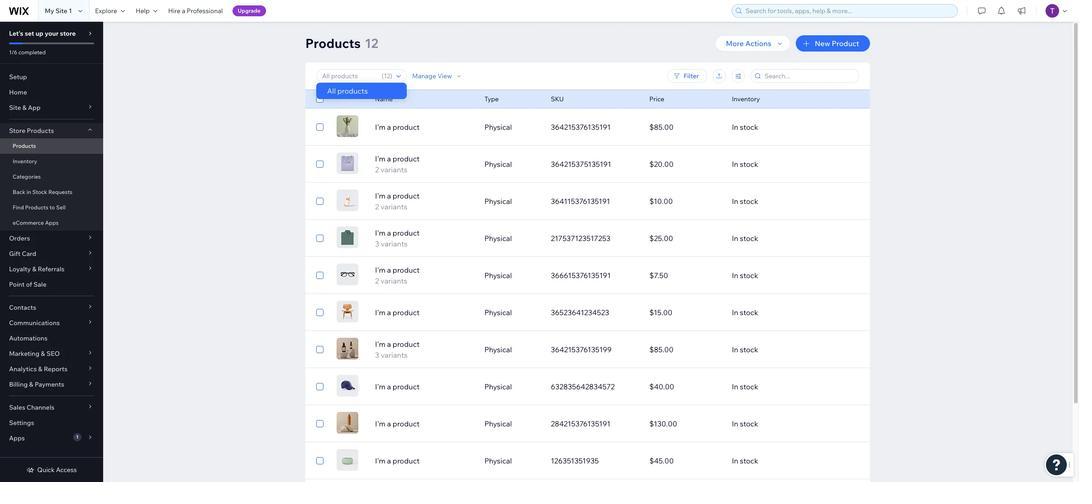 Task type: vqa. For each thing, say whether or not it's contained in the screenshot.
$85.00 link
yes



Task type: locate. For each thing, give the bounding box(es) containing it.
stock for 364215375135191
[[740, 160, 759, 169]]

quick access button
[[26, 466, 77, 474]]

2 in stock from the top
[[732, 160, 759, 169]]

10 in from the top
[[732, 457, 739, 466]]

point
[[9, 281, 25, 289]]

2 vertical spatial 2
[[375, 277, 379, 286]]

7 in stock from the top
[[732, 345, 759, 354]]

loyalty & referrals button
[[0, 262, 103, 277]]

$10.00 link
[[644, 191, 727, 212]]

in stock link for 632835642834572
[[727, 376, 825, 398]]

2 3 from the top
[[375, 351, 380, 360]]

5 stock from the top
[[740, 271, 759, 280]]

3 in stock from the top
[[732, 197, 759, 206]]

2 i'm a product 3 variants from the top
[[375, 340, 420, 360]]

& left seo
[[41, 350, 45, 358]]

1 vertical spatial site
[[9, 104, 21, 112]]

in stock link for 284215376135191
[[727, 413, 825, 435]]

3
[[375, 239, 380, 249], [375, 351, 380, 360]]

&
[[22, 104, 27, 112], [32, 265, 36, 273], [41, 350, 45, 358], [38, 365, 42, 373], [29, 381, 33, 389]]

0 horizontal spatial inventory
[[13, 158, 37, 165]]

5 i'm a product link from the top
[[370, 456, 479, 467]]

in for 364215375135191
[[732, 160, 739, 169]]

variants for 364215375135191
[[381, 165, 408, 174]]

physical link for 364115376135191
[[479, 191, 546, 212]]

9 physical from the top
[[485, 420, 512, 429]]

$85.00 for 364215376135191
[[650, 123, 674, 132]]

i'm a product 2 variants
[[375, 154, 420, 174], [375, 191, 420, 211], [375, 266, 420, 286]]

10 product from the top
[[393, 457, 420, 466]]

8 in stock link from the top
[[727, 376, 825, 398]]

0 vertical spatial apps
[[45, 220, 59, 226]]

site down 'home'
[[9, 104, 21, 112]]

billing & payments button
[[0, 377, 103, 392]]

8 in stock from the top
[[732, 383, 759, 392]]

help button
[[130, 0, 163, 22]]

2 vertical spatial i'm a product 2 variants
[[375, 266, 420, 286]]

1 in from the top
[[732, 123, 739, 132]]

physical for 364215375135191
[[485, 160, 512, 169]]

6 physical from the top
[[485, 308, 512, 317]]

in for 36523641234523
[[732, 308, 739, 317]]

$20.00
[[650, 160, 674, 169]]

in for 364215376135199
[[732, 345, 739, 354]]

10 in stock link from the top
[[727, 450, 825, 472]]

0 vertical spatial $85.00 link
[[644, 116, 727, 138]]

1
[[69, 7, 72, 15], [76, 435, 78, 440]]

1 i'm from the top
[[375, 123, 386, 132]]

2
[[375, 165, 379, 174], [375, 202, 379, 211], [375, 277, 379, 286]]

1 i'm a product link from the top
[[370, 122, 479, 133]]

2 stock from the top
[[740, 160, 759, 169]]

new
[[815, 39, 831, 48]]

1 vertical spatial apps
[[9, 435, 25, 443]]

4 in from the top
[[732, 234, 739, 243]]

a
[[182, 7, 185, 15], [387, 123, 391, 132], [387, 154, 391, 163], [387, 191, 391, 201], [387, 229, 391, 238], [387, 266, 391, 275], [387, 308, 391, 317], [387, 340, 391, 349], [387, 383, 391, 392], [387, 420, 391, 429], [387, 457, 391, 466]]

Search... field
[[762, 70, 856, 82]]

i'm a product 2 variants for 366615376135191
[[375, 266, 420, 286]]

in stock link for 364215375135191
[[727, 153, 825, 175]]

1 down "settings" link
[[76, 435, 78, 440]]

None checkbox
[[316, 94, 324, 105], [316, 159, 324, 170], [316, 196, 324, 207], [316, 233, 324, 244], [316, 307, 324, 318], [316, 344, 324, 355], [316, 94, 324, 105], [316, 159, 324, 170], [316, 196, 324, 207], [316, 233, 324, 244], [316, 307, 324, 318], [316, 344, 324, 355]]

1 horizontal spatial 1
[[76, 435, 78, 440]]

3 in from the top
[[732, 197, 739, 206]]

products link
[[0, 139, 103, 154]]

3 for 217537123517253
[[375, 239, 380, 249]]

364215376135199
[[551, 345, 612, 354]]

3 variants from the top
[[381, 239, 408, 249]]

back in stock requests
[[13, 189, 72, 196]]

in stock link for 364215376135199
[[727, 339, 825, 361]]

0 vertical spatial 2
[[375, 165, 379, 174]]

8 physical from the top
[[485, 383, 512, 392]]

1 horizontal spatial 12
[[384, 72, 390, 80]]

apps down find products to sell link
[[45, 220, 59, 226]]

analytics
[[9, 365, 37, 373]]

10 in stock from the top
[[732, 457, 759, 466]]

1 horizontal spatial apps
[[45, 220, 59, 226]]

variants for 364115376135191
[[381, 202, 408, 211]]

store products
[[9, 127, 54, 135]]

1 vertical spatial i'm a product 2 variants
[[375, 191, 420, 211]]

2 $85.00 link from the top
[[644, 339, 727, 361]]

stock for 632835642834572
[[740, 383, 759, 392]]

9 i'm from the top
[[375, 420, 386, 429]]

6 in stock link from the top
[[727, 302, 825, 324]]

9 physical link from the top
[[479, 413, 546, 435]]

contacts button
[[0, 300, 103, 316]]

1 vertical spatial 2
[[375, 202, 379, 211]]

filter
[[684, 72, 699, 80]]

5 physical from the top
[[485, 271, 512, 280]]

4 in stock from the top
[[732, 234, 759, 243]]

$20.00 link
[[644, 153, 727, 175]]

reports
[[44, 365, 68, 373]]

in stock for 36523641234523
[[732, 308, 759, 317]]

3 i'm a product link from the top
[[370, 382, 479, 392]]

view
[[438, 72, 452, 80]]

1 vertical spatial 3
[[375, 351, 380, 360]]

3 physical link from the top
[[479, 191, 546, 212]]

products inside popup button
[[27, 127, 54, 135]]

to
[[50, 204, 55, 211]]

9 in stock link from the top
[[727, 413, 825, 435]]

$85.00 up $40.00
[[650, 345, 674, 354]]

in stock for 126351351935
[[732, 457, 759, 466]]

2 in from the top
[[732, 160, 739, 169]]

& for analytics
[[38, 365, 42, 373]]

1 physical from the top
[[485, 123, 512, 132]]

& right loyalty
[[32, 265, 36, 273]]

2 $85.00 from the top
[[650, 345, 674, 354]]

stock for 364215376135191
[[740, 123, 759, 132]]

364215376135191 link
[[546, 116, 644, 138]]

orders
[[9, 234, 30, 243]]

1 vertical spatial $85.00 link
[[644, 339, 727, 361]]

$85.00
[[650, 123, 674, 132], [650, 345, 674, 354]]

3 physical from the top
[[485, 197, 512, 206]]

site & app
[[9, 104, 41, 112]]

4 in stock link from the top
[[727, 228, 825, 249]]

products up products link
[[27, 127, 54, 135]]

in for 126351351935
[[732, 457, 739, 466]]

0 vertical spatial 3
[[375, 239, 380, 249]]

6 stock from the top
[[740, 308, 759, 317]]

marketing
[[9, 350, 39, 358]]

apps
[[45, 220, 59, 226], [9, 435, 25, 443]]

stock for 366615376135191
[[740, 271, 759, 280]]

1 i'm a product from the top
[[375, 123, 420, 132]]

stock for 284215376135191
[[740, 420, 759, 429]]

0 vertical spatial inventory
[[732, 95, 760, 103]]

channels
[[27, 404, 54, 412]]

i'm a product link for 284215376135191
[[370, 419, 479, 430]]

3 i'm a product from the top
[[375, 383, 420, 392]]

7 product from the top
[[393, 340, 420, 349]]

hire
[[168, 7, 181, 15]]

2 physical link from the top
[[479, 153, 546, 175]]

in for 364215376135191
[[732, 123, 739, 132]]

requests
[[48, 189, 72, 196]]

inventory
[[732, 95, 760, 103], [13, 158, 37, 165]]

products up ecommerce apps
[[25, 204, 48, 211]]

2 2 from the top
[[375, 202, 379, 211]]

ecommerce apps link
[[0, 215, 103, 231]]

0 horizontal spatial site
[[9, 104, 21, 112]]

in for 366615376135191
[[732, 271, 739, 280]]

12 for products 12
[[365, 35, 379, 51]]

stock for 126351351935
[[740, 457, 759, 466]]

8 in from the top
[[732, 383, 739, 392]]

variants for 217537123517253
[[381, 239, 408, 249]]

7 physical from the top
[[485, 345, 512, 354]]

1 vertical spatial 1
[[76, 435, 78, 440]]

& right billing
[[29, 381, 33, 389]]

i'm a product for 36523641234523
[[375, 308, 420, 317]]

1 variants from the top
[[381, 165, 408, 174]]

gift card
[[9, 250, 36, 258]]

2 i'm a product 2 variants from the top
[[375, 191, 420, 211]]

0 horizontal spatial 12
[[365, 35, 379, 51]]

9 in stock from the top
[[732, 420, 759, 429]]

in stock for 364115376135191
[[732, 197, 759, 206]]

orders button
[[0, 231, 103, 246]]

1 horizontal spatial inventory
[[732, 95, 760, 103]]

in stock for 366615376135191
[[732, 271, 759, 280]]

4 stock from the top
[[740, 234, 759, 243]]

apps down "settings"
[[9, 435, 25, 443]]

6 in from the top
[[732, 308, 739, 317]]

4 physical link from the top
[[479, 228, 546, 249]]

2 variants from the top
[[381, 202, 408, 211]]

your
[[45, 29, 59, 38]]

stock
[[740, 123, 759, 132], [740, 160, 759, 169], [740, 197, 759, 206], [740, 234, 759, 243], [740, 271, 759, 280], [740, 308, 759, 317], [740, 345, 759, 354], [740, 383, 759, 392], [740, 420, 759, 429], [740, 457, 759, 466]]

1 3 from the top
[[375, 239, 380, 249]]

7 physical link from the top
[[479, 339, 546, 361]]

stock for 364115376135191
[[740, 197, 759, 206]]

1 physical link from the top
[[479, 116, 546, 138]]

i'm a product for 126351351935
[[375, 457, 420, 466]]

$85.00 link
[[644, 116, 727, 138], [644, 339, 727, 361]]

1 vertical spatial inventory
[[13, 158, 37, 165]]

gift
[[9, 250, 20, 258]]

7 in from the top
[[732, 345, 739, 354]]

site right my
[[56, 7, 67, 15]]

1 vertical spatial i'm a product 3 variants
[[375, 340, 420, 360]]

$15.00 link
[[644, 302, 727, 324]]

physical for 364215376135199
[[485, 345, 512, 354]]

0 horizontal spatial 1
[[69, 7, 72, 15]]

9 in from the top
[[732, 420, 739, 429]]

0 vertical spatial $85.00
[[650, 123, 674, 132]]

3 in stock link from the top
[[727, 191, 825, 212]]

5 i'm a product from the top
[[375, 457, 420, 466]]

site inside site & app dropdown button
[[9, 104, 21, 112]]

categories
[[13, 173, 41, 180]]

new product button
[[796, 35, 871, 52]]

apps inside ecommerce apps link
[[45, 220, 59, 226]]

217537123517253
[[551, 234, 611, 243]]

in for 217537123517253
[[732, 234, 739, 243]]

1 vertical spatial $85.00
[[650, 345, 674, 354]]

12
[[365, 35, 379, 51], [384, 72, 390, 80]]

$85.00 link down the $15.00 link
[[644, 339, 727, 361]]

364215376135199 link
[[546, 339, 644, 361]]

8 physical link from the top
[[479, 376, 546, 398]]

in stock for 364215376135199
[[732, 345, 759, 354]]

in for 364115376135191
[[732, 197, 739, 206]]

store products button
[[0, 123, 103, 139]]

i'm a product link for 126351351935
[[370, 456, 479, 467]]

1 vertical spatial 12
[[384, 72, 390, 80]]

more
[[726, 39, 744, 48]]

1 $85.00 from the top
[[650, 123, 674, 132]]

5 physical link from the top
[[479, 265, 546, 287]]

help
[[136, 7, 150, 15]]

in stock link for 364115376135191
[[727, 191, 825, 212]]

stock for 36523641234523
[[740, 308, 759, 317]]

i'm a product 3 variants for 364215376135199
[[375, 340, 420, 360]]

2 in stock link from the top
[[727, 153, 825, 175]]

my site 1
[[45, 7, 72, 15]]

physical for 366615376135191
[[485, 271, 512, 280]]

variants
[[381, 165, 408, 174], [381, 202, 408, 211], [381, 239, 408, 249], [381, 277, 408, 286], [381, 351, 408, 360]]

8 stock from the top
[[740, 383, 759, 392]]

$25.00 link
[[644, 228, 727, 249]]

5 in from the top
[[732, 271, 739, 280]]

7 in stock link from the top
[[727, 339, 825, 361]]

physical for 364215376135191
[[485, 123, 512, 132]]

1 in stock from the top
[[732, 123, 759, 132]]

professional
[[187, 7, 223, 15]]

5 i'm from the top
[[375, 266, 386, 275]]

price
[[650, 95, 665, 103]]

in stock for 632835642834572
[[732, 383, 759, 392]]

2 i'm a product from the top
[[375, 308, 420, 317]]

0 vertical spatial i'm a product 2 variants
[[375, 154, 420, 174]]

inventory link
[[0, 154, 103, 169]]

None checkbox
[[316, 122, 324, 133], [316, 270, 324, 281], [316, 382, 324, 392], [316, 419, 324, 430], [316, 456, 324, 467], [316, 122, 324, 133], [316, 270, 324, 281], [316, 382, 324, 392], [316, 419, 324, 430], [316, 456, 324, 467]]

in stock link
[[727, 116, 825, 138], [727, 153, 825, 175], [727, 191, 825, 212], [727, 228, 825, 249], [727, 265, 825, 287], [727, 302, 825, 324], [727, 339, 825, 361], [727, 376, 825, 398], [727, 413, 825, 435], [727, 450, 825, 472]]

1 right my
[[69, 7, 72, 15]]

9 stock from the top
[[740, 420, 759, 429]]

4 variants from the top
[[381, 277, 408, 286]]

i'm a product 3 variants for 217537123517253
[[375, 229, 420, 249]]

$85.00 link up $20.00 "link"
[[644, 116, 727, 138]]

physical for 126351351935
[[485, 457, 512, 466]]

4 i'm a product from the top
[[375, 420, 420, 429]]

10 physical link from the top
[[479, 450, 546, 472]]

& left the 'reports'
[[38, 365, 42, 373]]

0 horizontal spatial apps
[[9, 435, 25, 443]]

2 physical from the top
[[485, 160, 512, 169]]

physical link for 364215375135191
[[479, 153, 546, 175]]

10 stock from the top
[[740, 457, 759, 466]]

in
[[732, 123, 739, 132], [732, 160, 739, 169], [732, 197, 739, 206], [732, 234, 739, 243], [732, 271, 739, 280], [732, 308, 739, 317], [732, 345, 739, 354], [732, 383, 739, 392], [732, 420, 739, 429], [732, 457, 739, 466]]

6 physical link from the top
[[479, 302, 546, 324]]

12 up name
[[384, 72, 390, 80]]

i'm
[[375, 123, 386, 132], [375, 154, 386, 163], [375, 191, 386, 201], [375, 229, 386, 238], [375, 266, 386, 275], [375, 308, 386, 317], [375, 340, 386, 349], [375, 383, 386, 392], [375, 420, 386, 429], [375, 457, 386, 466]]

1 i'm a product 2 variants from the top
[[375, 154, 420, 174]]

0 vertical spatial i'm a product 3 variants
[[375, 229, 420, 249]]

set
[[25, 29, 34, 38]]

i'm a product
[[375, 123, 420, 132], [375, 308, 420, 317], [375, 383, 420, 392], [375, 420, 420, 429], [375, 457, 420, 466]]

site
[[56, 7, 67, 15], [9, 104, 21, 112]]

seo
[[46, 350, 60, 358]]

2 for 364215375135191
[[375, 165, 379, 174]]

6 in stock from the top
[[732, 308, 759, 317]]

& for billing
[[29, 381, 33, 389]]

back in stock requests link
[[0, 185, 103, 200]]

5 variants from the top
[[381, 351, 408, 360]]

2 for 366615376135191
[[375, 277, 379, 286]]

physical
[[485, 123, 512, 132], [485, 160, 512, 169], [485, 197, 512, 206], [485, 234, 512, 243], [485, 271, 512, 280], [485, 308, 512, 317], [485, 345, 512, 354], [485, 383, 512, 392], [485, 420, 512, 429], [485, 457, 512, 466]]

3 stock from the top
[[740, 197, 759, 206]]

5 in stock link from the top
[[727, 265, 825, 287]]

0 vertical spatial site
[[56, 7, 67, 15]]

$40.00 link
[[644, 376, 727, 398]]

physical for 632835642834572
[[485, 383, 512, 392]]

3 2 from the top
[[375, 277, 379, 286]]

up
[[36, 29, 43, 38]]

4 i'm from the top
[[375, 229, 386, 238]]

physical link for 36523641234523
[[479, 302, 546, 324]]

12 up all products field
[[365, 35, 379, 51]]

0 vertical spatial 12
[[365, 35, 379, 51]]

$85.00 down price
[[650, 123, 674, 132]]

physical link for 284215376135191
[[479, 413, 546, 435]]

physical link
[[479, 116, 546, 138], [479, 153, 546, 175], [479, 191, 546, 212], [479, 228, 546, 249], [479, 265, 546, 287], [479, 302, 546, 324], [479, 339, 546, 361], [479, 376, 546, 398], [479, 413, 546, 435], [479, 450, 546, 472]]

10 physical from the top
[[485, 457, 512, 466]]

& left "app"
[[22, 104, 27, 112]]

in stock link for 126351351935
[[727, 450, 825, 472]]

1 i'm a product 3 variants from the top
[[375, 229, 420, 249]]

2 i'm a product link from the top
[[370, 307, 479, 318]]

1 in stock link from the top
[[727, 116, 825, 138]]

4 i'm a product link from the top
[[370, 419, 479, 430]]



Task type: describe. For each thing, give the bounding box(es) containing it.
settings
[[9, 419, 34, 427]]

sku
[[551, 95, 564, 103]]

find
[[13, 204, 24, 211]]

inventory inside the sidebar element
[[13, 158, 37, 165]]

$85.00 link for 364215376135199
[[644, 339, 727, 361]]

1 inside the sidebar element
[[76, 435, 78, 440]]

& for marketing
[[41, 350, 45, 358]]

physical link for 364215376135199
[[479, 339, 546, 361]]

i'm a product for 284215376135191
[[375, 420, 420, 429]]

referrals
[[38, 265, 65, 273]]

632835642834572
[[551, 383, 615, 392]]

366615376135191 link
[[546, 265, 644, 287]]

physical link for 364215376135191
[[479, 116, 546, 138]]

0 vertical spatial 1
[[69, 7, 72, 15]]

364215375135191
[[551, 160, 611, 169]]

$45.00 link
[[644, 450, 727, 472]]

stock for 217537123517253
[[740, 234, 759, 243]]

i'm a product link for 36523641234523
[[370, 307, 479, 318]]

physical for 364115376135191
[[485, 197, 512, 206]]

8 i'm from the top
[[375, 383, 386, 392]]

quick
[[37, 466, 55, 474]]

3 product from the top
[[393, 191, 420, 201]]

2 for 364115376135191
[[375, 202, 379, 211]]

billing
[[9, 381, 28, 389]]

sidebar element
[[0, 22, 103, 483]]

i'm a product for 364215376135191
[[375, 123, 420, 132]]

& for site
[[22, 104, 27, 112]]

Search for tools, apps, help & more... field
[[743, 5, 955, 17]]

$10.00
[[650, 197, 673, 206]]

name
[[375, 95, 393, 103]]

6 product from the top
[[393, 308, 420, 317]]

physical link for 366615376135191
[[479, 265, 546, 287]]

hire a professional link
[[163, 0, 228, 22]]

analytics & reports
[[9, 365, 68, 373]]

physical for 36523641234523
[[485, 308, 512, 317]]

8 product from the top
[[393, 383, 420, 392]]

& for loyalty
[[32, 265, 36, 273]]

1 horizontal spatial site
[[56, 7, 67, 15]]

in
[[27, 189, 31, 196]]

new product
[[815, 39, 860, 48]]

$130.00 link
[[644, 413, 727, 435]]

3 i'm from the top
[[375, 191, 386, 201]]

card
[[22, 250, 36, 258]]

126351351935
[[551, 457, 599, 466]]

home
[[9, 88, 27, 96]]

632835642834572 link
[[546, 376, 644, 398]]

store
[[9, 127, 25, 135]]

1/6 completed
[[9, 49, 46, 56]]

upgrade
[[238, 7, 261, 14]]

7 i'm from the top
[[375, 340, 386, 349]]

$15.00
[[650, 308, 673, 317]]

app
[[28, 104, 41, 112]]

in stock for 364215375135191
[[732, 160, 759, 169]]

site & app button
[[0, 100, 103, 115]]

5 product from the top
[[393, 266, 420, 275]]

find products to sell
[[13, 204, 66, 211]]

364115376135191
[[551, 197, 610, 206]]

communications button
[[0, 316, 103, 331]]

manage view
[[412, 72, 452, 80]]

let's
[[9, 29, 23, 38]]

all products
[[327, 86, 368, 96]]

1/6
[[9, 49, 17, 56]]

setup link
[[0, 69, 103, 85]]

of
[[26, 281, 32, 289]]

home link
[[0, 85, 103, 100]]

physical link for 217537123517253
[[479, 228, 546, 249]]

manage view button
[[412, 72, 463, 80]]

point of sale link
[[0, 277, 103, 292]]

12 for ( 12 )
[[384, 72, 390, 80]]

categories link
[[0, 169, 103, 185]]

stock for 364215376135199
[[740, 345, 759, 354]]

36523641234523
[[551, 308, 610, 317]]

billing & payments
[[9, 381, 64, 389]]

i'm a product for 632835642834572
[[375, 383, 420, 392]]

$45.00
[[650, 457, 674, 466]]

4 product from the top
[[393, 229, 420, 238]]

9 product from the top
[[393, 420, 420, 429]]

products 12
[[306, 35, 379, 51]]

explore
[[95, 7, 117, 15]]

quick access
[[37, 466, 77, 474]]

completed
[[18, 49, 46, 56]]

i'm a product link for 364215376135191
[[370, 122, 479, 133]]

$85.00 link for 364215376135191
[[644, 116, 727, 138]]

automations
[[9, 335, 47, 343]]

physical link for 126351351935
[[479, 450, 546, 472]]

marketing & seo button
[[0, 346, 103, 362]]

in stock link for 366615376135191
[[727, 265, 825, 287]]

36523641234523 link
[[546, 302, 644, 324]]

in stock for 217537123517253
[[732, 234, 759, 243]]

manage
[[412, 72, 436, 80]]

3 for 364215376135199
[[375, 351, 380, 360]]

contacts
[[9, 304, 36, 312]]

2 product from the top
[[393, 154, 420, 163]]

( 12 )
[[382, 72, 392, 80]]

ecommerce
[[13, 220, 44, 226]]

in for 284215376135191
[[732, 420, 739, 429]]

actions
[[746, 39, 772, 48]]

(
[[382, 72, 384, 80]]

284215376135191
[[551, 420, 611, 429]]

$85.00 for 364215376135199
[[650, 345, 674, 354]]

physical link for 632835642834572
[[479, 376, 546, 398]]

$130.00
[[650, 420, 678, 429]]

i'm a product 2 variants for 364115376135191
[[375, 191, 420, 211]]

$7.50 link
[[644, 265, 727, 287]]

10 i'm from the top
[[375, 457, 386, 466]]

2 i'm from the top
[[375, 154, 386, 163]]

let's set up your store
[[9, 29, 76, 38]]

stock
[[32, 189, 47, 196]]

in stock for 364215376135191
[[732, 123, 759, 132]]

find products to sell link
[[0, 200, 103, 215]]

in for 632835642834572
[[732, 383, 739, 392]]

i'm a product link for 632835642834572
[[370, 382, 479, 392]]

in stock link for 364215376135191
[[727, 116, 825, 138]]

automations link
[[0, 331, 103, 346]]

back
[[13, 189, 25, 196]]

in stock link for 36523641234523
[[727, 302, 825, 324]]

products
[[338, 86, 368, 96]]

products down store
[[13, 143, 36, 149]]

more actions button
[[715, 35, 791, 52]]

product
[[832, 39, 860, 48]]

products up all products field
[[306, 35, 361, 51]]

physical for 284215376135191
[[485, 420, 512, 429]]

6 i'm from the top
[[375, 308, 386, 317]]

variants for 366615376135191
[[381, 277, 408, 286]]

126351351935 link
[[546, 450, 644, 472]]

in stock for 284215376135191
[[732, 420, 759, 429]]

hire a professional
[[168, 7, 223, 15]]

All products field
[[320, 70, 379, 82]]

all products option
[[316, 83, 407, 99]]

i'm a product 2 variants for 364215375135191
[[375, 154, 420, 174]]

setup
[[9, 73, 27, 81]]

284215376135191 link
[[546, 413, 644, 435]]

$7.50
[[650, 271, 669, 280]]

1 product from the top
[[393, 123, 420, 132]]

type
[[485, 95, 499, 103]]

in stock link for 217537123517253
[[727, 228, 825, 249]]

physical for 217537123517253
[[485, 234, 512, 243]]

variants for 364215376135199
[[381, 351, 408, 360]]



